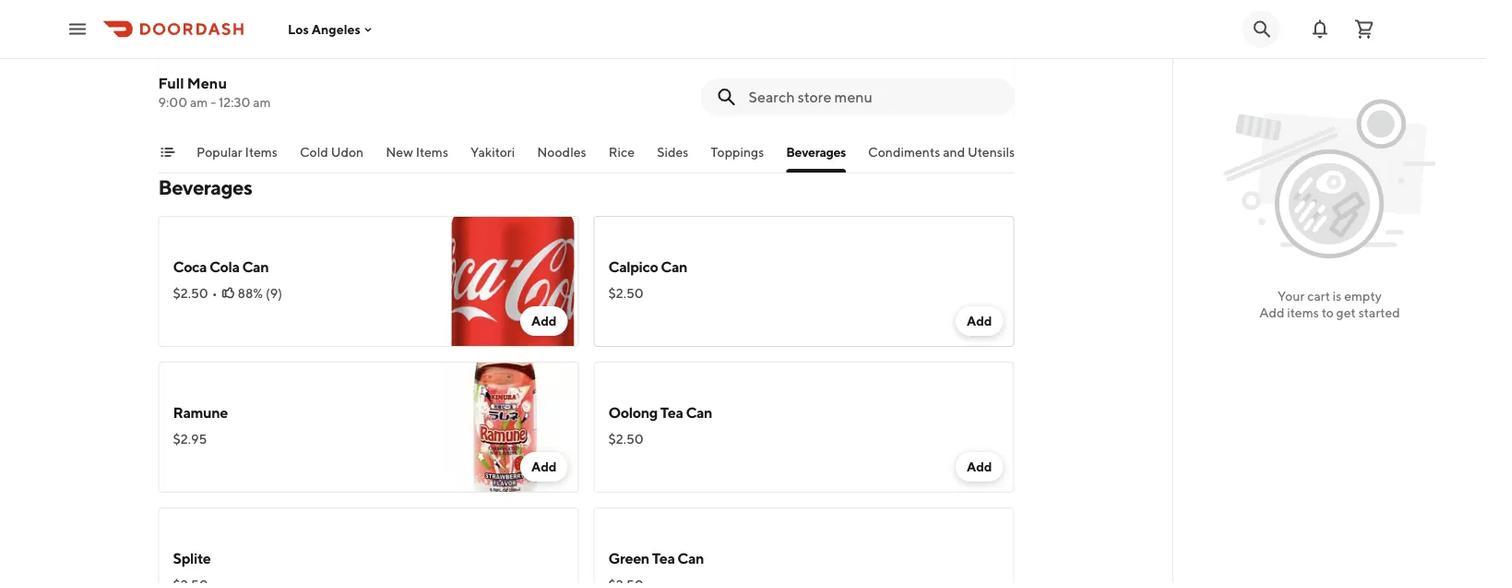 Task type: locate. For each thing, give the bounding box(es) containing it.
can right green
[[678, 549, 704, 567]]

yakitori button
[[470, 143, 515, 173]]

beef
[[173, 48, 201, 63]]

1 am from the left
[[190, 95, 208, 110]]

$2.50 •
[[173, 286, 217, 301]]

chicken,
[[290, 48, 342, 63]]

popular items
[[196, 144, 277, 160]]

$11.15
[[173, 70, 207, 85]]

1 horizontal spatial am
[[253, 95, 271, 110]]

•
[[212, 286, 217, 301]]

beverages down popular
[[158, 175, 252, 199]]

$2.50
[[173, 286, 208, 301], [609, 286, 644, 301], [609, 431, 644, 447]]

noodles button
[[537, 143, 586, 173]]

can
[[242, 258, 269, 275], [661, 258, 687, 275], [686, 404, 712, 421], [678, 549, 704, 567]]

los angeles button
[[288, 21, 375, 37]]

1 horizontal spatial beverages
[[786, 144, 846, 160]]

rice
[[608, 144, 634, 160]]

0 vertical spatial tea
[[660, 404, 683, 421]]

2 items from the left
[[415, 144, 448, 160]]

ground
[[345, 48, 390, 63], [609, 48, 654, 63]]

is
[[1333, 288, 1342, 304]]

add button
[[520, 306, 568, 336], [956, 306, 1003, 336], [520, 452, 568, 482], [956, 452, 1003, 482]]

onion,
[[214, 48, 254, 63]]

can right calpico
[[661, 258, 687, 275]]

lover's
[[210, 24, 257, 41]]

am
[[190, 95, 208, 110], [253, 95, 271, 110]]

noodles
[[537, 144, 586, 160]]

items right popular
[[245, 144, 277, 160]]

tea
[[660, 404, 683, 421], [652, 549, 675, 567]]

1 ground from the left
[[345, 48, 390, 63]]

(9)
[[266, 286, 282, 301]]

can up 88% (9)
[[242, 258, 269, 275]]

1 horizontal spatial items
[[415, 144, 448, 160]]

sides
[[657, 144, 688, 160]]

1 vertical spatial beverages
[[158, 175, 252, 199]]

tea for oolong
[[660, 404, 683, 421]]

your cart is empty add items to get started
[[1260, 288, 1400, 320]]

add inside your cart is empty add items to get started
[[1260, 305, 1285, 320]]

new items
[[385, 144, 448, 160]]

egg
[[839, 48, 862, 63]]

splite
[[173, 549, 211, 567]]

your
[[1278, 288, 1305, 304]]

cola
[[209, 258, 240, 275]]

Item Search search field
[[749, 87, 1000, 107]]

ground left chashu,
[[609, 48, 654, 63]]

tea right oolong
[[660, 404, 683, 421]]

fried
[[257, 48, 287, 63]]

utensils
[[967, 144, 1015, 160]]

0 vertical spatial beverages
[[786, 144, 846, 160]]

$2.50 down calpico
[[609, 286, 644, 301]]

-
[[210, 95, 216, 110]]

$2.50 down oolong
[[609, 431, 644, 447]]

tea right green
[[652, 549, 675, 567]]

0 horizontal spatial items
[[245, 144, 277, 160]]

condiments
[[868, 144, 940, 160]]

1 horizontal spatial ground
[[609, 48, 654, 63]]

can right oolong
[[686, 404, 712, 421]]

12:30
[[219, 95, 250, 110]]

condiments and utensils
[[868, 144, 1015, 160]]

los
[[288, 21, 309, 37]]

items
[[245, 144, 277, 160], [415, 144, 448, 160]]

oolong tea can
[[609, 404, 712, 421]]

items right "new" in the top of the page
[[415, 144, 448, 160]]

coca cola can
[[173, 258, 269, 275]]

condiments and utensils button
[[868, 143, 1015, 173]]

ground down combo at left top
[[345, 48, 390, 63]]

0 horizontal spatial ground
[[345, 48, 390, 63]]

am right the 12:30
[[253, 95, 271, 110]]

beverages right "toppings"
[[786, 144, 846, 160]]

1 vertical spatial tea
[[652, 549, 675, 567]]

and
[[943, 144, 965, 160]]

beverages
[[786, 144, 846, 160], [158, 175, 252, 199]]

0 horizontal spatial am
[[190, 95, 208, 110]]

green tea can
[[609, 549, 704, 567]]

to
[[1322, 305, 1334, 320]]

1 items from the left
[[245, 144, 277, 160]]

coca
[[173, 258, 207, 275]]

tea for green
[[652, 549, 675, 567]]

new
[[385, 144, 413, 160]]

menu
[[187, 74, 227, 92]]

can for coca cola can
[[242, 258, 269, 275]]

am left -
[[190, 95, 208, 110]]

&
[[203, 48, 212, 63]]

add
[[1260, 305, 1285, 320], [531, 313, 557, 328], [967, 313, 992, 328], [531, 459, 557, 474], [967, 459, 992, 474]]

coca cola can image
[[448, 216, 579, 347]]

open menu image
[[66, 18, 89, 40]]

can for oolong tea can
[[686, 404, 712, 421]]



Task type: describe. For each thing, give the bounding box(es) containing it.
full menu 9:00 am - 12:30 am
[[158, 74, 271, 110]]

notification bell image
[[1309, 18, 1331, 40]]

show menu categories image
[[160, 145, 175, 160]]

popular
[[196, 144, 242, 160]]

items
[[1287, 305, 1319, 320]]

udon
[[330, 144, 363, 160]]

9:00
[[158, 95, 187, 110]]

88%
[[238, 286, 263, 301]]

full
[[158, 74, 184, 92]]

cold udon button
[[299, 143, 363, 173]]

$2.95
[[173, 431, 207, 447]]

topping
[[259, 24, 313, 41]]

fire
[[707, 48, 730, 63]]

cold
[[299, 144, 328, 160]]

calpico
[[609, 258, 658, 275]]

$2.50 for calpico can
[[609, 286, 644, 301]]

meat
[[173, 24, 207, 41]]

can for green tea can
[[678, 549, 704, 567]]

88% (9)
[[238, 286, 282, 301]]

cold udon
[[299, 144, 363, 160]]

chashu
[[393, 48, 438, 63]]

combo
[[315, 24, 364, 41]]

started
[[1359, 305, 1400, 320]]

rice button
[[608, 143, 634, 173]]

poached
[[784, 48, 836, 63]]

sides button
[[657, 143, 688, 173]]

popular items button
[[196, 143, 277, 173]]

new items button
[[385, 143, 448, 173]]

chashu,
[[656, 48, 705, 63]]

0 horizontal spatial beverages
[[158, 175, 252, 199]]

cracker,
[[733, 48, 782, 63]]

items for new items
[[415, 144, 448, 160]]

los angeles
[[288, 21, 361, 37]]

empty
[[1345, 288, 1382, 304]]

ground chashu, fire cracker, poached egg
[[609, 48, 862, 63]]

ramune image
[[448, 362, 579, 493]]

items for popular items
[[245, 144, 277, 160]]

calpico can
[[609, 258, 687, 275]]

cart
[[1308, 288, 1331, 304]]

angeles
[[312, 21, 361, 37]]

oolong
[[609, 404, 658, 421]]

0 items, open order cart image
[[1354, 18, 1376, 40]]

toppings
[[710, 144, 764, 160]]

ramune
[[173, 404, 228, 421]]

toppings button
[[710, 143, 764, 173]]

$2.50 for oolong tea can
[[609, 431, 644, 447]]

ground inside meat lover's topping combo beef & onion, fried chicken, ground chashu $11.15
[[345, 48, 390, 63]]

green
[[609, 549, 649, 567]]

$2.50 left the •
[[173, 286, 208, 301]]

get
[[1337, 305, 1356, 320]]

2 am from the left
[[253, 95, 271, 110]]

meat lover's topping combo beef & onion, fried chicken, ground chashu $11.15
[[173, 24, 438, 85]]

yakitori
[[470, 144, 515, 160]]

2 ground from the left
[[609, 48, 654, 63]]



Task type: vqa. For each thing, say whether or not it's contained in the screenshot.
salad in kani salad crunch, mayo, cucumber & crabstick. $8.50
no



